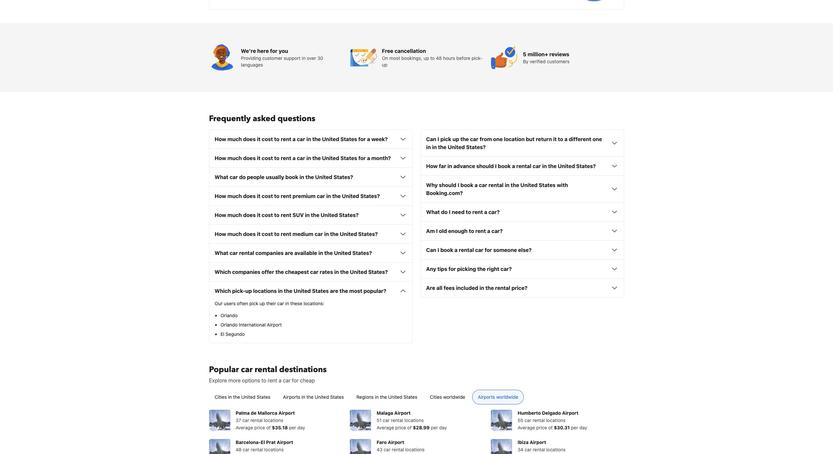 Task type: vqa. For each thing, say whether or not it's contained in the screenshot.
7 April 2024 checkbox
no



Task type: describe. For each thing, give the bounding box(es) containing it.
segundo
[[226, 331, 245, 337]]

car inside which companies offer the cheapest car rates  in the united states? dropdown button
[[310, 269, 319, 275]]

a inside popular car rental destinations explore more options to rent a car for cheap
[[279, 378, 282, 384]]

day inside humberto delgado airport 55 car rental locations average price of $30.31 per day
[[580, 425, 588, 430]]

i inside "why should i book a car rental in the united states with booking.com?"
[[458, 182, 460, 188]]

how much does it cost to rent suv in the united states? button
[[215, 211, 407, 219]]

rental inside faro airport 43 car rental locations
[[392, 447, 404, 452]]

airport inside faro airport 43 car rental locations
[[388, 439, 405, 445]]

states inside cities in the united states button
[[257, 394, 271, 400]]

airports in the united states button
[[278, 390, 350, 405]]

far
[[439, 163, 447, 169]]

states inside how much does it cost to rent a car in the united states for a week? dropdown button
[[341, 136, 357, 142]]

a left month?
[[367, 155, 370, 161]]

questions
[[278, 113, 316, 124]]

can i pick up the car from one location but return it to a different one in in the united states? button
[[427, 135, 619, 151]]

most inside free cancellation on most bookings, up to 48 hours before pick- up
[[390, 55, 400, 61]]

price inside palma de mallorca airport 37 car rental locations average price of $35.18 per day
[[255, 425, 265, 430]]

much for how much does it cost to rent medium car in the united states?
[[228, 231, 242, 237]]

how for how far in advance should i book a rental car in the united states?
[[427, 163, 438, 169]]

a down can i pick up the car from one location but return it to a different one in in the united states?
[[512, 163, 516, 169]]

up down on
[[382, 62, 388, 68]]

airports worldwide button
[[473, 390, 524, 405]]

can for can i book a rental car for someone else?
[[427, 247, 437, 253]]

rental inside barcelona-el prat airport 48 car rental locations
[[251, 447, 263, 452]]

average inside palma de mallorca airport 37 car rental locations average price of $35.18 per day
[[236, 425, 253, 430]]

advance
[[454, 163, 476, 169]]

should inside "why should i book a car rental in the united states with booking.com?"
[[439, 182, 457, 188]]

how much does it cost to rent suv in the united states?
[[215, 212, 359, 218]]

users
[[224, 301, 236, 306]]

car inside "why should i book a car rental in the united states with booking.com?"
[[479, 182, 488, 188]]

from
[[480, 136, 492, 142]]

rental inside humberto delgado airport 55 car rental locations average price of $30.31 per day
[[533, 418, 545, 423]]

what car do people usually book in the united states? button
[[215, 173, 407, 181]]

0 vertical spatial el
[[221, 331, 225, 337]]

51
[[377, 418, 382, 423]]

0 vertical spatial are
[[285, 250, 293, 256]]

any tips for picking the right car? button
[[427, 265, 619, 273]]

how much does it cost to rent premium car in the united states?
[[215, 193, 380, 199]]

per inside humberto delgado airport 55 car rental locations average price of $30.31 per day
[[572, 425, 579, 430]]

what for what do i need to rent a car?
[[427, 209, 440, 215]]

cancellation
[[395, 48, 426, 54]]

rent up the what car do people usually book in the united states?
[[281, 155, 292, 161]]

what do i need to rent a car?
[[427, 209, 500, 215]]

united inside can i pick up the car from one location but return it to a different one in in the united states?
[[448, 144, 465, 150]]

often
[[237, 301, 248, 306]]

a down "why should i book a car rental in the united states with booking.com?"
[[485, 209, 488, 215]]

does for how much does it cost to rent medium car in the united states?
[[243, 231, 256, 237]]

pick inside can i pick up the car from one location but return it to a different one in in the united states?
[[441, 136, 452, 142]]

why
[[427, 182, 438, 188]]

for inside dropdown button
[[485, 247, 493, 253]]

up inside can i pick up the car from one location but return it to a different one in in the united states?
[[453, 136, 460, 142]]

rent right need on the right of the page
[[473, 209, 483, 215]]

a down how much does it cost to rent a car in the united states for a week?
[[293, 155, 296, 161]]

faro
[[377, 439, 387, 445]]

frequently asked questions
[[209, 113, 316, 124]]

rental inside "why should i book a car rental in the united states with booking.com?"
[[489, 182, 504, 188]]

states inside the which pick-up locations in the united states are the most popular? dropdown button
[[312, 288, 329, 294]]

for inside popular car rental destinations explore more options to rent a car for cheap
[[292, 378, 299, 384]]

book right usually
[[286, 174, 299, 180]]

car? for what do i need to rent a car?
[[489, 209, 500, 215]]

it for how much does it cost to rent premium car in the united states?
[[257, 193, 261, 199]]

rent up can i book a rental car for someone else?
[[476, 228, 486, 234]]

orlando for orlando international airport
[[221, 322, 238, 328]]

de
[[251, 410, 257, 416]]

most inside the which pick-up locations in the united states are the most popular? dropdown button
[[350, 288, 363, 294]]

the left popular?
[[340, 288, 348, 294]]

much for how much does it cost to rent a car in the united states for a month?
[[228, 155, 242, 161]]

book inside dropdown button
[[441, 247, 454, 253]]

the down how much does it cost to rent a car in the united states for a week? dropdown button
[[313, 155, 321, 161]]

the down return
[[549, 163, 557, 169]]

37
[[236, 418, 241, 423]]

2 one from the left
[[593, 136, 603, 142]]

1 vertical spatial pick
[[250, 301, 258, 306]]

34
[[518, 447, 524, 452]]

to right enough
[[469, 228, 475, 234]]

to up usually
[[274, 155, 280, 161]]

mallorca
[[258, 410, 278, 416]]

car inside how much does it cost to rent medium car in the united states? dropdown button
[[315, 231, 323, 237]]

hours
[[443, 55, 456, 61]]

cheap car rental at malaga airport – agp image
[[350, 410, 372, 431]]

what do i need to rent a car? button
[[427, 208, 619, 216]]

rental inside ibiza airport 34 car rental locations
[[533, 447, 545, 452]]

free
[[382, 48, 394, 54]]

el segundo
[[221, 331, 245, 337]]

the down cheap on the bottom left of the page
[[307, 394, 314, 400]]

the up these
[[284, 288, 293, 294]]

popular car rental destinations explore more options to rent a car for cheap
[[209, 364, 327, 384]]

el inside barcelona-el prat airport 48 car rental locations
[[261, 439, 265, 445]]

price inside humberto delgado airport 55 car rental locations average price of $30.31 per day
[[537, 425, 548, 430]]

the left 'right'
[[478, 266, 486, 272]]

cost for how much does it cost to rent medium car in the united states?
[[262, 231, 273, 237]]

a inside "why should i book a car rental in the united states with booking.com?"
[[475, 182, 478, 188]]

up right bookings,
[[424, 55, 429, 61]]

book up "why should i book a car rental in the united states with booking.com?"
[[498, 163, 511, 169]]

pick- inside free cancellation on most bookings, up to 48 hours before pick- up
[[472, 55, 483, 61]]

rent inside popular car rental destinations explore more options to rent a car for cheap
[[268, 378, 278, 384]]

how for how much does it cost to rent a car in the united states for a week?
[[215, 136, 226, 142]]

here
[[257, 48, 269, 54]]

rates
[[320, 269, 333, 275]]

the up how much does it cost to rent a car in the united states for a month? dropdown button at the left top
[[313, 136, 321, 142]]

locations inside humberto delgado airport 55 car rental locations average price of $30.31 per day
[[547, 418, 566, 423]]

customers
[[547, 59, 570, 64]]

$28.99
[[413, 425, 430, 430]]

different
[[569, 136, 592, 142]]

which pick-up locations in the united states are the most popular?
[[215, 288, 387, 294]]

how for how much does it cost to rent premium car in the united states?
[[215, 193, 226, 199]]

international
[[239, 322, 266, 328]]

airport inside palma de mallorca airport 37 car rental locations average price of $35.18 per day
[[279, 410, 295, 416]]

verified
[[530, 59, 546, 64]]

5 million+ reviews image
[[491, 44, 518, 71]]

car inside can i book a rental car for someone else? dropdown button
[[476, 247, 484, 253]]

how much does it cost to rent medium car in the united states? button
[[215, 230, 407, 238]]

48 inside free cancellation on most bookings, up to 48 hours before pick- up
[[436, 55, 442, 61]]

does for how much does it cost to rent premium car in the united states?
[[243, 193, 256, 199]]

airports worldwide
[[478, 394, 519, 400]]

worldwide for airports worldwide
[[497, 394, 519, 400]]

price inside malaga airport 51 car rental locations average price of $28.99 per day
[[396, 425, 406, 430]]

locations inside malaga airport 51 car rental locations average price of $28.99 per day
[[405, 418, 424, 423]]

in inside "why should i book a car rental in the united states with booking.com?"
[[505, 182, 510, 188]]

explore
[[209, 378, 227, 384]]

car inside ibiza airport 34 car rental locations
[[525, 447, 532, 452]]

55
[[518, 418, 524, 423]]

states inside how much does it cost to rent a car in the united states for a month? dropdown button
[[341, 155, 357, 161]]

does for how much does it cost to rent suv in the united states?
[[243, 212, 256, 218]]

airport inside barcelona-el prat airport 48 car rental locations
[[277, 439, 293, 445]]

cheapest
[[285, 269, 309, 275]]

need
[[452, 209, 465, 215]]

in inside the we're here for you providing customer support in over 30 languages
[[302, 55, 306, 61]]

these
[[291, 301, 303, 306]]

average inside malaga airport 51 car rental locations average price of $28.99 per day
[[377, 425, 394, 430]]

delgado
[[542, 410, 561, 416]]

tips
[[438, 266, 448, 272]]

regions in the united states button
[[351, 390, 423, 405]]

airport down 'their'
[[267, 322, 282, 328]]

cities worldwide
[[430, 394, 466, 400]]

rent left 'suv'
[[281, 212, 292, 218]]

how much does it cost to rent premium car in the united states? button
[[215, 192, 407, 200]]

car inside barcelona-el prat airport 48 car rental locations
[[243, 447, 250, 452]]

how for how much does it cost to rent medium car in the united states?
[[215, 231, 226, 237]]

our users often pick up their car in these locations:
[[215, 301, 325, 306]]

to right need on the right of the page
[[466, 209, 472, 215]]

how much does it cost to rent medium car in the united states?
[[215, 231, 378, 237]]

car inside can i pick up the car from one location but return it to a different one in in the united states?
[[471, 136, 479, 142]]

car inside how far in advance should i book a rental car in the united states? dropdown button
[[533, 163, 541, 169]]

airport inside malaga airport 51 car rental locations average price of $28.99 per day
[[395, 410, 411, 416]]

cities worldwide button
[[425, 390, 471, 405]]

30
[[318, 55, 323, 61]]

much for how much does it cost to rent premium car in the united states?
[[228, 193, 242, 199]]

medium
[[293, 231, 314, 237]]

worldwide for cities worldwide
[[444, 394, 466, 400]]

to inside popular car rental destinations explore more options to rent a car for cheap
[[262, 378, 267, 384]]

the down more
[[233, 394, 240, 400]]

humberto
[[518, 410, 541, 416]]

by
[[523, 59, 529, 64]]

i inside the am i old enough to rent a car? dropdown button
[[436, 228, 438, 234]]

else?
[[519, 247, 532, 253]]

all
[[437, 285, 443, 291]]

support
[[284, 55, 301, 61]]

up inside dropdown button
[[246, 288, 252, 294]]

cheap
[[300, 378, 315, 384]]

book inside "why should i book a car rental in the united states with booking.com?"
[[461, 182, 474, 188]]

states inside "why should i book a car rental in the united states with booking.com?"
[[539, 182, 556, 188]]

states inside airports in the united states button
[[330, 394, 344, 400]]

i inside can i pick up the car from one location but return it to a different one in in the united states?
[[438, 136, 440, 142]]

for left month?
[[359, 155, 366, 161]]

airport inside humberto delgado airport 55 car rental locations average price of $30.31 per day
[[563, 410, 579, 416]]

what for what car do people usually book in the united states?
[[215, 174, 229, 180]]

rental inside dropdown button
[[459, 247, 474, 253]]

car inside how much does it cost to rent premium car in the united states? dropdown button
[[317, 193, 325, 199]]

rent left premium
[[281, 193, 292, 199]]

we're
[[241, 48, 256, 54]]

orlando international airport
[[221, 322, 282, 328]]

a up can i book a rental car for someone else?
[[488, 228, 491, 234]]

does for how much does it cost to rent a car in the united states for a month?
[[243, 155, 256, 161]]

cost for how much does it cost to rent premium car in the united states?
[[262, 193, 273, 199]]

car inside how much does it cost to rent a car in the united states for a month? dropdown button
[[297, 155, 305, 161]]

regions in the united states
[[357, 394, 418, 400]]

palma
[[236, 410, 250, 416]]

i inside how far in advance should i book a rental car in the united states? dropdown button
[[496, 163, 497, 169]]

the up how much does it cost to rent suv in the united states? dropdown button
[[333, 193, 341, 199]]

regions
[[357, 394, 374, 400]]

per inside palma de mallorca airport 37 car rental locations average price of $35.18 per day
[[289, 425, 296, 430]]

options
[[242, 378, 260, 384]]

car? for am i old enough to rent a car?
[[492, 228, 503, 234]]

car inside humberto delgado airport 55 car rental locations average price of $30.31 per day
[[525, 418, 532, 423]]

orlando for orlando
[[221, 313, 238, 318]]

airport inside ibiza airport 34 car rental locations
[[530, 439, 547, 445]]

cities in the united states button
[[209, 390, 276, 405]]

to down usually
[[274, 193, 280, 199]]

reviews
[[550, 51, 570, 57]]

the inside "why should i book a car rental in the united states with booking.com?"
[[511, 182, 520, 188]]

can i book a rental car for someone else? button
[[427, 246, 619, 254]]

month?
[[372, 155, 391, 161]]

which for which companies offer the cheapest car rates  in the united states?
[[215, 269, 231, 275]]

a down questions
[[293, 136, 296, 142]]

to inside can i pick up the car from one location but return it to a different one in in the united states?
[[558, 136, 564, 142]]

much for how much does it cost to rent suv in the united states?
[[228, 212, 242, 218]]

can i pick up the car from one location but return it to a different one in in the united states?
[[427, 136, 603, 150]]

we're here for you providing customer support in over 30 languages
[[241, 48, 323, 68]]



Task type: locate. For each thing, give the bounding box(es) containing it.
rent right options
[[268, 378, 278, 384]]

0 vertical spatial can
[[427, 136, 437, 142]]

locations inside palma de mallorca airport 37 car rental locations average price of $35.18 per day
[[264, 418, 284, 423]]

1 per from the left
[[289, 425, 296, 430]]

locations down delgado
[[547, 418, 566, 423]]

1 airports from the left
[[283, 394, 301, 400]]

el left the prat at the bottom of the page
[[261, 439, 265, 445]]

i up tips
[[438, 247, 440, 253]]

1 horizontal spatial worldwide
[[497, 394, 519, 400]]

how for how much does it cost to rent a car in the united states for a month?
[[215, 155, 226, 161]]

per inside malaga airport 51 car rental locations average price of $28.99 per day
[[431, 425, 438, 430]]

day right the $35.18
[[298, 425, 305, 430]]

we're here for you image
[[209, 44, 236, 71]]

of inside palma de mallorca airport 37 car rental locations average price of $35.18 per day
[[267, 425, 271, 430]]

up left 'their'
[[260, 301, 265, 306]]

cost for how much does it cost to rent a car in the united states for a week?
[[262, 136, 273, 142]]

43
[[377, 447, 383, 452]]

book down old
[[441, 247, 454, 253]]

the up malaga in the bottom left of the page
[[380, 394, 387, 400]]

i up booking.com?
[[458, 182, 460, 188]]

cheap car rental at faro airport – fao image
[[350, 439, 372, 454]]

states?
[[467, 144, 486, 150], [577, 163, 596, 169], [334, 174, 353, 180], [361, 193, 380, 199], [339, 212, 359, 218], [359, 231, 378, 237], [353, 250, 372, 256], [369, 269, 388, 275]]

rental inside palma de mallorca airport 37 car rental locations average price of $35.18 per day
[[251, 418, 263, 423]]

what
[[215, 174, 229, 180], [427, 209, 440, 215], [215, 250, 229, 256]]

5 does from the top
[[243, 231, 256, 237]]

am i old enough to rent a car? button
[[427, 227, 619, 235]]

airport right faro at left
[[388, 439, 405, 445]]

it for how much does it cost to rent a car in the united states for a month?
[[257, 155, 261, 161]]

cheap car rental at barcelona-el prat airport – bcn image
[[209, 439, 231, 454]]

much for how much does it cost to rent a car in the united states for a week?
[[228, 136, 242, 142]]

day inside malaga airport 51 car rental locations average price of $28.99 per day
[[440, 425, 447, 430]]

most
[[390, 55, 400, 61], [350, 288, 363, 294]]

are all fees included in the rental price?
[[427, 285, 528, 291]]

for up customer on the top of page
[[270, 48, 278, 54]]

how much does it cost to rent a car in the united states for a week? button
[[215, 135, 407, 143]]

5 million+ reviews by verified customers
[[523, 51, 570, 64]]

2 per from the left
[[431, 425, 438, 430]]

2 cities from the left
[[430, 394, 442, 400]]

0 vertical spatial companies
[[256, 250, 284, 256]]

48 down the barcelona-
[[236, 447, 242, 452]]

0 vertical spatial pick
[[441, 136, 452, 142]]

the right 'suv'
[[311, 212, 320, 218]]

the up what car rental companies are available in the united states? dropdown button at the left
[[330, 231, 339, 237]]

why should i book a car rental in the united states with booking.com? button
[[427, 181, 619, 197]]

1 cost from the top
[[262, 136, 273, 142]]

2 airports from the left
[[478, 394, 495, 400]]

3 per from the left
[[572, 425, 579, 430]]

2 horizontal spatial per
[[572, 425, 579, 430]]

0 vertical spatial orlando
[[221, 313, 238, 318]]

1 vertical spatial orlando
[[221, 322, 238, 328]]

i inside can i book a rental car for someone else? dropdown button
[[438, 247, 440, 253]]

3 does from the top
[[243, 193, 256, 199]]

airport
[[267, 322, 282, 328], [279, 410, 295, 416], [395, 410, 411, 416], [563, 410, 579, 416], [277, 439, 293, 445], [388, 439, 405, 445], [530, 439, 547, 445]]

can
[[427, 136, 437, 142], [427, 247, 437, 253]]

of inside malaga airport 51 car rental locations average price of $28.99 per day
[[408, 425, 412, 430]]

0 horizontal spatial day
[[298, 425, 305, 430]]

states inside regions in the united states button
[[404, 394, 418, 400]]

1 horizontal spatial pick
[[441, 136, 452, 142]]

3 average from the left
[[518, 425, 536, 430]]

for left cheap on the bottom left of the page
[[292, 378, 299, 384]]

1 horizontal spatial cities
[[430, 394, 442, 400]]

one right from at right
[[494, 136, 503, 142]]

0 vertical spatial most
[[390, 55, 400, 61]]

can i book a rental car for someone else?
[[427, 247, 532, 253]]

what car rental companies are available in the united states?
[[215, 250, 372, 256]]

week?
[[372, 136, 388, 142]]

5 cost from the top
[[262, 231, 273, 237]]

how much does it cost to rent a car in the united states for a month? button
[[215, 154, 407, 162]]

el
[[221, 331, 225, 337], [261, 439, 265, 445]]

car? up someone
[[492, 228, 503, 234]]

1 day from the left
[[298, 425, 305, 430]]

1 horizontal spatial should
[[477, 163, 494, 169]]

states left week?
[[341, 136, 357, 142]]

the right offer
[[276, 269, 284, 275]]

rental
[[517, 163, 532, 169], [489, 182, 504, 188], [459, 247, 474, 253], [239, 250, 254, 256], [496, 285, 511, 291], [255, 364, 277, 375], [251, 418, 263, 423], [391, 418, 403, 423], [533, 418, 545, 423], [251, 447, 263, 452], [392, 447, 404, 452], [533, 447, 545, 452]]

0 vertical spatial do
[[239, 174, 246, 180]]

right
[[487, 266, 500, 272]]

locations inside ibiza airport 34 car rental locations
[[547, 447, 566, 452]]

1 of from the left
[[267, 425, 271, 430]]

languages
[[241, 62, 263, 68]]

to left hours
[[431, 55, 435, 61]]

states up mallorca
[[257, 394, 271, 400]]

1 cities from the left
[[215, 394, 227, 400]]

the up "rates"
[[325, 250, 333, 256]]

book down advance
[[461, 182, 474, 188]]

are
[[285, 250, 293, 256], [330, 288, 339, 294]]

1 vertical spatial companies
[[232, 269, 261, 275]]

0 horizontal spatial average
[[236, 425, 253, 430]]

a down enough
[[455, 247, 458, 253]]

2 worldwide from the left
[[497, 394, 519, 400]]

should
[[477, 163, 494, 169], [439, 182, 457, 188]]

of
[[267, 425, 271, 430], [408, 425, 412, 430], [549, 425, 553, 430]]

the
[[313, 136, 321, 142], [461, 136, 469, 142], [438, 144, 447, 150], [313, 155, 321, 161], [549, 163, 557, 169], [306, 174, 314, 180], [511, 182, 520, 188], [333, 193, 341, 199], [311, 212, 320, 218], [330, 231, 339, 237], [325, 250, 333, 256], [478, 266, 486, 272], [276, 269, 284, 275], [341, 269, 349, 275], [486, 285, 494, 291], [284, 288, 293, 294], [340, 288, 348, 294], [233, 394, 240, 400], [307, 394, 314, 400], [380, 394, 387, 400]]

3 cost from the top
[[262, 193, 273, 199]]

airports down cheap on the bottom left of the page
[[283, 394, 301, 400]]

day inside palma de mallorca airport 37 car rental locations average price of $35.18 per day
[[298, 425, 305, 430]]

1 horizontal spatial average
[[377, 425, 394, 430]]

a left different
[[565, 136, 568, 142]]

bookings,
[[402, 55, 423, 61]]

1 orlando from the top
[[221, 313, 238, 318]]

average down 55
[[518, 425, 536, 430]]

2 average from the left
[[377, 425, 394, 430]]

1 vertical spatial pick-
[[232, 288, 246, 294]]

included
[[456, 285, 479, 291]]

you
[[279, 48, 288, 54]]

tab list containing cities in the united states
[[204, 390, 630, 405]]

pick- inside dropdown button
[[232, 288, 246, 294]]

4 cost from the top
[[262, 212, 273, 218]]

car? right 'right'
[[501, 266, 512, 272]]

1 vertical spatial can
[[427, 247, 437, 253]]

per right $30.31
[[572, 425, 579, 430]]

a
[[293, 136, 296, 142], [367, 136, 370, 142], [565, 136, 568, 142], [293, 155, 296, 161], [367, 155, 370, 161], [512, 163, 516, 169], [475, 182, 478, 188], [485, 209, 488, 215], [488, 228, 491, 234], [455, 247, 458, 253], [279, 378, 282, 384]]

0 horizontal spatial cities
[[215, 394, 227, 400]]

1 price from the left
[[255, 425, 265, 430]]

ibiza
[[518, 439, 529, 445]]

car inside palma de mallorca airport 37 car rental locations average price of $35.18 per day
[[243, 418, 249, 423]]

car?
[[489, 209, 500, 215], [492, 228, 503, 234], [501, 266, 512, 272]]

locations up our users often pick up their car in these locations:
[[253, 288, 277, 294]]

0 horizontal spatial are
[[285, 250, 293, 256]]

someone
[[494, 247, 517, 253]]

5
[[523, 51, 527, 57]]

average
[[236, 425, 253, 430], [377, 425, 394, 430], [518, 425, 536, 430]]

tab list
[[204, 390, 630, 405]]

the left from at right
[[461, 136, 469, 142]]

0 vertical spatial should
[[477, 163, 494, 169]]

humberto delgado airport 55 car rental locations average price of $30.31 per day
[[518, 410, 588, 430]]

1 horizontal spatial one
[[593, 136, 603, 142]]

1 vertical spatial car?
[[492, 228, 503, 234]]

pick- right the before on the top of page
[[472, 55, 483, 61]]

states left regions
[[330, 394, 344, 400]]

1 vertical spatial 48
[[236, 447, 242, 452]]

0 horizontal spatial per
[[289, 425, 296, 430]]

do
[[239, 174, 246, 180], [442, 209, 448, 215]]

cities in the united states
[[215, 394, 271, 400]]

0 horizontal spatial airports
[[283, 394, 301, 400]]

1 horizontal spatial are
[[330, 288, 339, 294]]

1 does from the top
[[243, 136, 256, 142]]

malaga airport 51 car rental locations average price of $28.99 per day
[[377, 410, 447, 430]]

how far in advance should i book a rental car in the united states?
[[427, 163, 596, 169]]

1 horizontal spatial day
[[440, 425, 447, 430]]

car inside what car do people usually book in the united states? dropdown button
[[230, 174, 238, 180]]

airport right the prat at the bottom of the page
[[277, 439, 293, 445]]

it inside can i pick up the car from one location but return it to a different one in in the united states?
[[554, 136, 557, 142]]

should right advance
[[477, 163, 494, 169]]

pick-
[[472, 55, 483, 61], [232, 288, 246, 294]]

1 horizontal spatial of
[[408, 425, 412, 430]]

to down the how much does it cost to rent suv in the united states?
[[274, 231, 280, 237]]

$30.31
[[554, 425, 570, 430]]

a left week?
[[367, 136, 370, 142]]

the down 'right'
[[486, 285, 494, 291]]

0 horizontal spatial one
[[494, 136, 503, 142]]

to right options
[[262, 378, 267, 384]]

airport up the $35.18
[[279, 410, 295, 416]]

what for what car rental companies are available in the united states?
[[215, 250, 229, 256]]

0 horizontal spatial 48
[[236, 447, 242, 452]]

airports inside button
[[478, 394, 495, 400]]

2 does from the top
[[243, 155, 256, 161]]

2 vertical spatial car?
[[501, 266, 512, 272]]

1 horizontal spatial 48
[[436, 55, 442, 61]]

0 vertical spatial which
[[215, 269, 231, 275]]

3 of from the left
[[549, 425, 553, 430]]

a down destinations
[[279, 378, 282, 384]]

2 which from the top
[[215, 288, 231, 294]]

more
[[229, 378, 241, 384]]

airport right the ibiza
[[530, 439, 547, 445]]

airports for airports in the united states
[[283, 394, 301, 400]]

the right "rates"
[[341, 269, 349, 275]]

0 horizontal spatial most
[[350, 288, 363, 294]]

1 vertical spatial which
[[215, 288, 231, 294]]

average down '51'
[[377, 425, 394, 430]]

free cancellation image
[[350, 44, 377, 71]]

2 cost from the top
[[262, 155, 273, 161]]

2 horizontal spatial of
[[549, 425, 553, 430]]

it for how much does it cost to rent suv in the united states?
[[257, 212, 261, 218]]

it for how much does it cost to rent a car in the united states for a week?
[[257, 136, 261, 142]]

of left the $35.18
[[267, 425, 271, 430]]

destinations
[[279, 364, 327, 375]]

airports in the united states
[[283, 394, 344, 400]]

1 one from the left
[[494, 136, 503, 142]]

cheap car rental at humberto delgado airport – lis image
[[491, 410, 513, 431]]

worldwide inside button
[[444, 394, 466, 400]]

for left week?
[[359, 136, 366, 142]]

0 horizontal spatial el
[[221, 331, 225, 337]]

i inside the what do i need to rent a car? dropdown button
[[449, 209, 451, 215]]

do inside what car do people usually book in the united states? dropdown button
[[239, 174, 246, 180]]

return
[[536, 136, 552, 142]]

airports for airports worldwide
[[478, 394, 495, 400]]

rent down questions
[[281, 136, 292, 142]]

can for can i pick up the car from one location but return it to a different one in in the united states?
[[427, 136, 437, 142]]

2 vertical spatial what
[[215, 250, 229, 256]]

should inside dropdown button
[[477, 163, 494, 169]]

barcelona-
[[236, 439, 261, 445]]

a inside dropdown button
[[455, 247, 458, 253]]

free cancellation on most bookings, up to 48 hours before pick- up
[[382, 48, 483, 68]]

48 inside barcelona-el prat airport 48 car rental locations
[[236, 447, 242, 452]]

over
[[307, 55, 316, 61]]

average down 37
[[236, 425, 253, 430]]

ibiza airport 34 car rental locations
[[518, 439, 566, 452]]

1 vertical spatial are
[[330, 288, 339, 294]]

per
[[289, 425, 296, 430], [431, 425, 438, 430], [572, 425, 579, 430]]

1 vertical spatial do
[[442, 209, 448, 215]]

i left old
[[436, 228, 438, 234]]

i
[[438, 136, 440, 142], [496, 163, 497, 169], [458, 182, 460, 188], [449, 209, 451, 215], [436, 228, 438, 234], [438, 247, 440, 253]]

do inside the what do i need to rent a car? dropdown button
[[442, 209, 448, 215]]

faro airport 43 car rental locations
[[377, 439, 425, 452]]

car? down "why should i book a car rental in the united states with booking.com?"
[[489, 209, 500, 215]]

states left month?
[[341, 155, 357, 161]]

price down delgado
[[537, 425, 548, 430]]

states? inside can i pick up the car from one location but return it to a different one in in the united states?
[[467, 144, 486, 150]]

1 can from the top
[[427, 136, 437, 142]]

pick right "often"
[[250, 301, 258, 306]]

price up faro airport 43 car rental locations
[[396, 425, 406, 430]]

5 much from the top
[[228, 231, 242, 237]]

to
[[431, 55, 435, 61], [274, 136, 280, 142], [558, 136, 564, 142], [274, 155, 280, 161], [274, 193, 280, 199], [466, 209, 472, 215], [274, 212, 280, 218], [469, 228, 475, 234], [274, 231, 280, 237], [262, 378, 267, 384]]

orlando up el segundo
[[221, 322, 238, 328]]

barcelona-el prat airport 48 car rental locations
[[236, 439, 293, 452]]

pick- up "often"
[[232, 288, 246, 294]]

united
[[322, 136, 339, 142], [448, 144, 465, 150], [322, 155, 339, 161], [558, 163, 575, 169], [315, 174, 333, 180], [521, 182, 538, 188], [342, 193, 359, 199], [321, 212, 338, 218], [340, 231, 357, 237], [334, 250, 351, 256], [350, 269, 367, 275], [294, 288, 311, 294], [241, 394, 256, 400], [315, 394, 329, 400], [388, 394, 403, 400]]

which companies offer the cheapest car rates  in the united states? button
[[215, 268, 407, 276]]

car inside what car rental companies are available in the united states? dropdown button
[[230, 250, 238, 256]]

0 horizontal spatial pick-
[[232, 288, 246, 294]]

1 horizontal spatial do
[[442, 209, 448, 215]]

rental inside malaga airport 51 car rental locations average price of $28.99 per day
[[391, 418, 403, 423]]

1 horizontal spatial per
[[431, 425, 438, 430]]

1 horizontal spatial airports
[[478, 394, 495, 400]]

3 day from the left
[[580, 425, 588, 430]]

2 can from the top
[[427, 247, 437, 253]]

how much does it cost to rent a car in the united states for a week?
[[215, 136, 388, 142]]

customer
[[263, 55, 283, 61]]

2 of from the left
[[408, 425, 412, 430]]

to down asked on the top left of page
[[274, 136, 280, 142]]

2 horizontal spatial day
[[580, 425, 588, 430]]

cost
[[262, 136, 273, 142], [262, 155, 273, 161], [262, 193, 273, 199], [262, 212, 273, 218], [262, 231, 273, 237]]

car inside how much does it cost to rent a car in the united states for a week? dropdown button
[[297, 136, 305, 142]]

car inside malaga airport 51 car rental locations average price of $28.99 per day
[[383, 418, 390, 423]]

it for how much does it cost to rent medium car in the united states?
[[257, 231, 261, 237]]

0 vertical spatial 48
[[436, 55, 442, 61]]

0 horizontal spatial should
[[439, 182, 457, 188]]

orlando down users
[[221, 313, 238, 318]]

rental inside popular car rental destinations explore more options to rent a car for cheap
[[255, 364, 277, 375]]

cost for how much does it cost to rent suv in the united states?
[[262, 212, 273, 218]]

worldwide inside button
[[497, 394, 519, 400]]

of inside humberto delgado airport 55 car rental locations average price of $30.31 per day
[[549, 425, 553, 430]]

price
[[255, 425, 265, 430], [396, 425, 406, 430], [537, 425, 548, 430]]

cities for cities in the united states
[[215, 394, 227, 400]]

3 price from the left
[[537, 425, 548, 430]]

1 vertical spatial what
[[427, 209, 440, 215]]

for inside the we're here for you providing customer support in over 30 languages
[[270, 48, 278, 54]]

0 horizontal spatial of
[[267, 425, 271, 430]]

2 orlando from the top
[[221, 322, 238, 328]]

1 horizontal spatial most
[[390, 55, 400, 61]]

locations down mallorca
[[264, 418, 284, 423]]

states left with
[[539, 182, 556, 188]]

companies up offer
[[256, 250, 284, 256]]

1 vertical spatial el
[[261, 439, 265, 445]]

locations up $28.99
[[405, 418, 424, 423]]

0 horizontal spatial pick
[[250, 301, 258, 306]]

for left someone
[[485, 247, 493, 253]]

price down de at bottom left
[[255, 425, 265, 430]]

most right on
[[390, 55, 400, 61]]

locations down the prat at the bottom of the page
[[265, 447, 284, 452]]

their
[[266, 301, 276, 306]]

our
[[215, 301, 223, 306]]

on
[[382, 55, 389, 61]]

48
[[436, 55, 442, 61], [236, 447, 242, 452]]

united inside "why should i book a car rental in the united states with booking.com?"
[[521, 182, 538, 188]]

does for how much does it cost to rent a car in the united states for a week?
[[243, 136, 256, 142]]

for right tips
[[449, 266, 456, 272]]

0 horizontal spatial price
[[255, 425, 265, 430]]

average inside humberto delgado airport 55 car rental locations average price of $30.31 per day
[[518, 425, 536, 430]]

am i old enough to rent a car?
[[427, 228, 503, 234]]

locations inside faro airport 43 car rental locations
[[406, 447, 425, 452]]

2 horizontal spatial average
[[518, 425, 536, 430]]

a inside can i pick up the car from one location but return it to a different one in in the united states?
[[565, 136, 568, 142]]

0 vertical spatial what
[[215, 174, 229, 180]]

to inside free cancellation on most bookings, up to 48 hours before pick- up
[[431, 55, 435, 61]]

what car rental companies are available in the united states? button
[[215, 249, 407, 257]]

i up far on the top of page
[[438, 136, 440, 142]]

fees
[[444, 285, 455, 291]]

to right return
[[558, 136, 564, 142]]

to left 'suv'
[[274, 212, 280, 218]]

0 horizontal spatial worldwide
[[444, 394, 466, 400]]

airports
[[283, 394, 301, 400], [478, 394, 495, 400]]

1 which from the top
[[215, 269, 231, 275]]

the up how much does it cost to rent premium car in the united states? dropdown button
[[306, 174, 314, 180]]

up up advance
[[453, 136, 460, 142]]

cost down usually
[[262, 193, 273, 199]]

states up malaga airport 51 car rental locations average price of $28.99 per day
[[404, 394, 418, 400]]

2 horizontal spatial price
[[537, 425, 548, 430]]

a down advance
[[475, 182, 478, 188]]

locations inside dropdown button
[[253, 288, 277, 294]]

what car do people usually book in the united states?
[[215, 174, 353, 180]]

are left available
[[285, 250, 293, 256]]

i up "why should i book a car rental in the united states with booking.com?"
[[496, 163, 497, 169]]

orlando
[[221, 313, 238, 318], [221, 322, 238, 328]]

airports inside button
[[283, 394, 301, 400]]

1 worldwide from the left
[[444, 394, 466, 400]]

rent left medium
[[281, 231, 292, 237]]

the up far on the top of page
[[438, 144, 447, 150]]

locations inside barcelona-el prat airport 48 car rental locations
[[265, 447, 284, 452]]

2 day from the left
[[440, 425, 447, 430]]

2 much from the top
[[228, 155, 242, 161]]

4 much from the top
[[228, 212, 242, 218]]

any
[[427, 266, 437, 272]]

car inside faro airport 43 car rental locations
[[384, 447, 391, 452]]

1 average from the left
[[236, 425, 253, 430]]

1 vertical spatial should
[[439, 182, 457, 188]]

4 does from the top
[[243, 212, 256, 218]]

which for which pick-up locations in the united states are the most popular?
[[215, 288, 231, 294]]

2 price from the left
[[396, 425, 406, 430]]

pick up far on the top of page
[[441, 136, 452, 142]]

cheap car rental at palma de mallorca airport – pmi image
[[209, 410, 231, 431]]

1 horizontal spatial el
[[261, 439, 265, 445]]

how for how much does it cost to rent suv in the united states?
[[215, 212, 226, 218]]

cost for how much does it cost to rent a car in the united states for a month?
[[262, 155, 273, 161]]

cheap car rental at ibiza airport – ibz image
[[491, 439, 513, 454]]

one right different
[[593, 136, 603, 142]]

1 much from the top
[[228, 136, 242, 142]]

1 horizontal spatial pick-
[[472, 55, 483, 61]]

old
[[439, 228, 447, 234]]

available
[[295, 250, 317, 256]]

1 horizontal spatial price
[[396, 425, 406, 430]]

offer
[[262, 269, 274, 275]]

asked
[[253, 113, 276, 124]]

providing
[[241, 55, 261, 61]]

3 much from the top
[[228, 193, 242, 199]]

companies
[[256, 250, 284, 256], [232, 269, 261, 275]]

cities for cities worldwide
[[430, 394, 442, 400]]

are down "rates"
[[330, 288, 339, 294]]

0 vertical spatial pick-
[[472, 55, 483, 61]]

can inside can i pick up the car from one location but return it to a different one in in the united states?
[[427, 136, 437, 142]]

airport up $30.31
[[563, 410, 579, 416]]

how much does it cost to rent a car in the united states for a month?
[[215, 155, 391, 161]]

palma de mallorca airport 37 car rental locations average price of $35.18 per day
[[236, 410, 305, 430]]

0 horizontal spatial do
[[239, 174, 246, 180]]

popular?
[[364, 288, 387, 294]]

per right the $35.18
[[289, 425, 296, 430]]

suv
[[293, 212, 304, 218]]

1 vertical spatial most
[[350, 288, 363, 294]]

0 vertical spatial car?
[[489, 209, 500, 215]]



